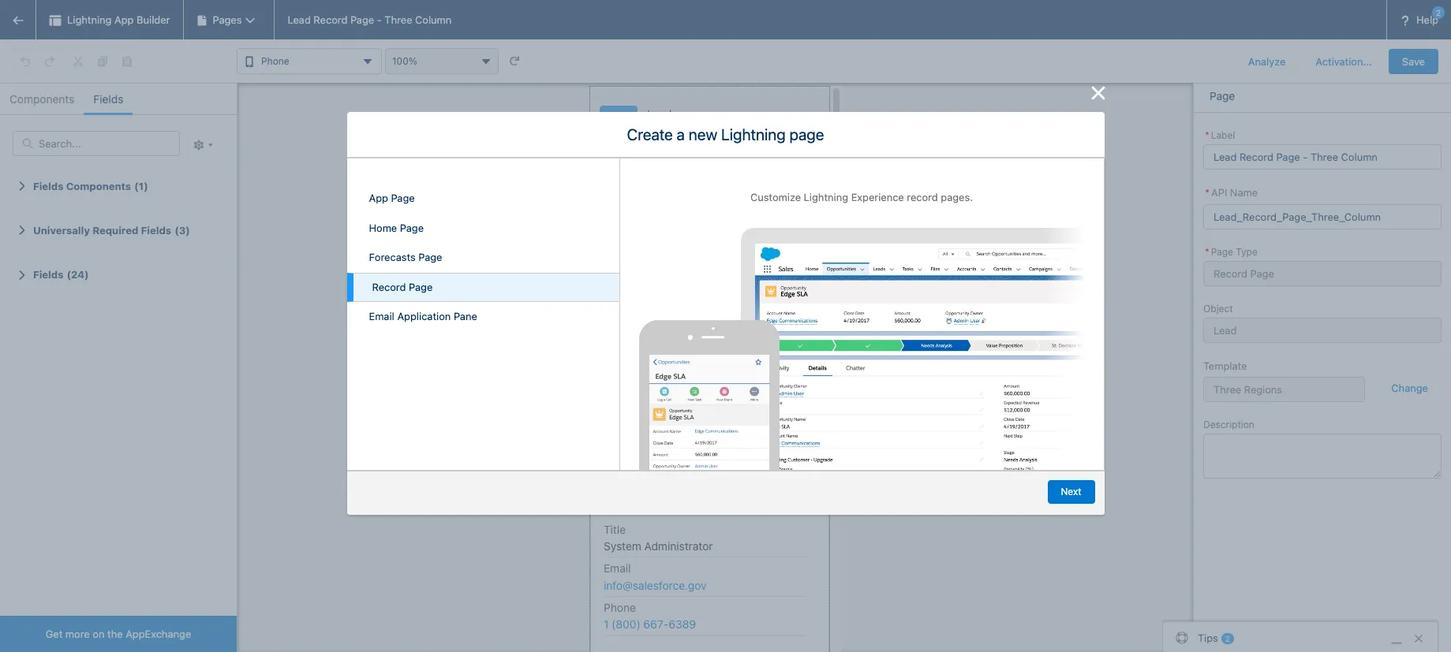 Task type: describe. For each thing, give the bounding box(es) containing it.
help
[[1417, 13, 1439, 26]]

api
[[1212, 186, 1228, 199]]

get more on the appexchange
[[46, 628, 191, 641]]

pages link
[[184, 0, 275, 39]]

Search... search field
[[13, 131, 180, 156]]

email application pane
[[369, 310, 477, 323]]

appexchange
[[126, 628, 191, 641]]

customize lightning experience record pages.
[[751, 191, 973, 204]]

2 horizontal spatial lightning
[[804, 191, 849, 204]]

the
[[107, 628, 123, 641]]

page
[[790, 126, 825, 144]]

forecasts page
[[369, 251, 442, 264]]

1 group from the left
[[13, 49, 62, 74]]

three
[[385, 13, 412, 26]]

change button
[[1379, 375, 1442, 403]]

record page
[[372, 281, 433, 293]]

1 vertical spatial app
[[369, 192, 388, 204]]

0 horizontal spatial record
[[314, 13, 348, 26]]

forecasts
[[369, 251, 416, 264]]

application
[[397, 310, 451, 323]]

* label
[[1205, 129, 1236, 141]]

0 horizontal spatial lightning
[[67, 13, 112, 26]]

lead record page - three column
[[288, 13, 452, 26]]

name
[[1231, 186, 1258, 199]]

activation...
[[1316, 55, 1373, 67]]

2 for help
[[1437, 8, 1441, 17]]

Description text field
[[1204, 434, 1442, 479]]

builder
[[137, 13, 170, 26]]

get
[[46, 628, 63, 641]]

tips 2
[[1198, 632, 1231, 645]]

email application pane link
[[347, 302, 619, 332]]

activation... button
[[1303, 49, 1386, 74]]

on
[[93, 628, 105, 641]]

0 horizontal spatial app
[[115, 13, 134, 26]]

record
[[907, 191, 938, 204]]

inverse image
[[1089, 84, 1108, 103]]

pages.
[[941, 191, 973, 204]]

get more on the appexchange button
[[0, 617, 237, 653]]

phone
[[261, 55, 289, 67]]

email
[[369, 310, 395, 323]]

page up label
[[1210, 89, 1236, 103]]

app page link
[[347, 184, 619, 214]]

experience
[[851, 191, 904, 204]]

pane
[[454, 310, 477, 323]]

column
[[415, 13, 452, 26]]

Object text field
[[1204, 318, 1442, 343]]

record page link
[[347, 273, 619, 302]]



Task type: vqa. For each thing, say whether or not it's contained in the screenshot.
Choose
no



Task type: locate. For each thing, give the bounding box(es) containing it.
page inside home page link
[[400, 221, 424, 234]]

lightning right customize
[[804, 191, 849, 204]]

page for * page type
[[1211, 246, 1234, 258]]

1 horizontal spatial group
[[66, 49, 140, 74]]

app
[[115, 13, 134, 26], [369, 192, 388, 204]]

page inside app page link
[[391, 192, 415, 204]]

record
[[314, 13, 348, 26], [372, 281, 406, 293]]

Template text field
[[1204, 377, 1366, 403]]

1 horizontal spatial record
[[372, 281, 406, 293]]

None text field
[[1204, 204, 1442, 229], [1204, 261, 1442, 286], [1204, 204, 1442, 229], [1204, 261, 1442, 286]]

0 vertical spatial app
[[115, 13, 134, 26]]

0 vertical spatial *
[[1205, 129, 1210, 141]]

home
[[369, 221, 397, 234]]

2 vertical spatial *
[[1205, 246, 1210, 258]]

page
[[350, 13, 374, 26], [1210, 89, 1236, 103], [391, 192, 415, 204], [400, 221, 424, 234], [1211, 246, 1234, 258], [419, 251, 442, 264], [409, 281, 433, 293]]

0 vertical spatial record
[[314, 13, 348, 26]]

* left type
[[1205, 246, 1210, 258]]

page inside the record page link
[[409, 281, 433, 293]]

2 inside tips 2
[[1226, 634, 1231, 644]]

* for * label
[[1205, 129, 1210, 141]]

2 right tips
[[1226, 634, 1231, 644]]

app page
[[369, 192, 415, 204]]

next
[[1061, 486, 1082, 498]]

page up the email application pane
[[409, 281, 433, 293]]

phone button
[[237, 48, 382, 74]]

* api name
[[1205, 186, 1258, 199]]

2
[[1437, 8, 1441, 17], [1226, 634, 1231, 644]]

description
[[1204, 419, 1255, 431]]

create a new lightning page
[[627, 126, 825, 144]]

2 for tips
[[1226, 634, 1231, 644]]

customize
[[751, 191, 801, 204]]

page right forecasts
[[419, 251, 442, 264]]

home page
[[369, 221, 424, 234]]

lightning left builder
[[67, 13, 112, 26]]

next link
[[1048, 481, 1095, 504]]

home page link
[[347, 214, 619, 243]]

more
[[65, 628, 90, 641]]

template
[[1204, 360, 1248, 372]]

save
[[1403, 55, 1426, 67]]

change
[[1392, 382, 1429, 395]]

1 vertical spatial lightning
[[721, 126, 786, 144]]

* for * page type
[[1205, 246, 1210, 258]]

save button
[[1389, 49, 1439, 74]]

0 horizontal spatial group
[[13, 49, 62, 74]]

page up home page
[[391, 192, 415, 204]]

type
[[1236, 246, 1258, 258]]

page right home
[[400, 221, 424, 234]]

lightning right new
[[721, 126, 786, 144]]

0 horizontal spatial 2
[[1226, 634, 1231, 644]]

3 * from the top
[[1205, 246, 1210, 258]]

label
[[1211, 129, 1236, 141]]

tips
[[1198, 632, 1219, 645]]

1 * from the top
[[1205, 129, 1210, 141]]

* left label
[[1205, 129, 1210, 141]]

a
[[677, 126, 685, 144]]

help 2
[[1417, 8, 1441, 26]]

page for record page
[[409, 281, 433, 293]]

page for forecasts page
[[419, 251, 442, 264]]

record right lead
[[314, 13, 348, 26]]

2 group from the left
[[66, 49, 140, 74]]

page left type
[[1211, 246, 1234, 258]]

0 vertical spatial 2
[[1437, 8, 1441, 17]]

page for app page
[[391, 192, 415, 204]]

* for * api name
[[1205, 186, 1210, 199]]

lead
[[288, 13, 311, 26]]

create
[[627, 126, 673, 144]]

page for home page
[[400, 221, 424, 234]]

app up home
[[369, 192, 388, 204]]

1 horizontal spatial 2
[[1437, 8, 1441, 17]]

page left -
[[350, 13, 374, 26]]

analyze
[[1249, 55, 1286, 67]]

object
[[1204, 303, 1234, 315]]

1 vertical spatial 2
[[1226, 634, 1231, 644]]

*
[[1205, 129, 1210, 141], [1205, 186, 1210, 199], [1205, 246, 1210, 258]]

pages
[[213, 13, 242, 26]]

None text field
[[1204, 144, 1442, 170]]

1 horizontal spatial app
[[369, 192, 388, 204]]

group
[[13, 49, 62, 74], [66, 49, 140, 74]]

2 vertical spatial lightning
[[804, 191, 849, 204]]

1 vertical spatial record
[[372, 281, 406, 293]]

tab list
[[0, 84, 237, 115]]

0 vertical spatial lightning
[[67, 13, 112, 26]]

2 * from the top
[[1205, 186, 1210, 199]]

new
[[689, 126, 718, 144]]

record down forecasts
[[372, 281, 406, 293]]

lightning
[[67, 13, 112, 26], [721, 126, 786, 144], [804, 191, 849, 204]]

app left builder
[[115, 13, 134, 26]]

1 vertical spatial *
[[1205, 186, 1210, 199]]

2 up save button
[[1437, 8, 1441, 17]]

* left "api"
[[1205, 186, 1210, 199]]

analyze button
[[1235, 49, 1300, 74]]

forecasts page link
[[347, 243, 619, 273]]

lightning app builder
[[67, 13, 170, 26]]

2 inside help 2
[[1437, 8, 1441, 17]]

page inside forecasts page link
[[419, 251, 442, 264]]

-
[[377, 13, 382, 26]]

1 horizontal spatial lightning
[[721, 126, 786, 144]]

* page type
[[1205, 246, 1258, 258]]



